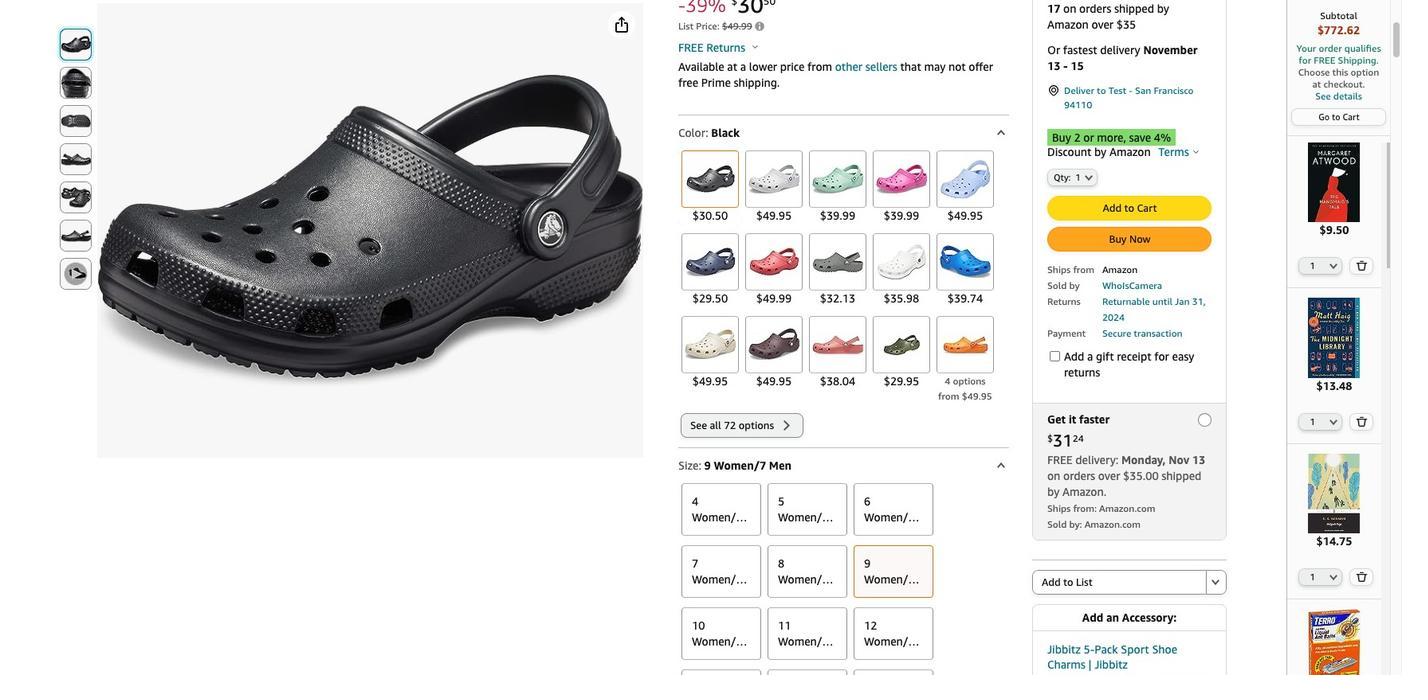 Task type: locate. For each thing, give the bounding box(es) containing it.
a inside add a gift receipt for easy returns
[[1087, 350, 1093, 364]]

1 horizontal spatial buy
[[1109, 233, 1127, 246]]

men for 7 women/5 men
[[692, 589, 714, 603]]

1 $39.99 submit from the left
[[806, 148, 870, 226]]

free inside free delivery: monday, nov 13 on orders over $35.00 shipped by amazon. ships from: amazon.com sold by: amazon.com
[[1047, 454, 1073, 467]]

ships up "whoiscamera returns"
[[1047, 264, 1071, 276]]

men
[[769, 459, 792, 473], [692, 527, 714, 541], [778, 527, 800, 541], [864, 527, 886, 541], [692, 589, 714, 603], [778, 589, 800, 603], [864, 589, 886, 603], [692, 651, 714, 665], [778, 651, 800, 665], [864, 651, 886, 665]]

to inside option
[[1063, 577, 1073, 589]]

dropdown image for $13.48
[[1330, 419, 1338, 425]]

sold up payment
[[1047, 280, 1067, 292]]

men inside 12 women/10 men
[[864, 651, 886, 665]]

1 horizontal spatial for
[[1299, 54, 1311, 66]]

amazon.
[[1062, 486, 1107, 499]]

monday,
[[1121, 454, 1166, 467]]

Add to Cart submit
[[1048, 197, 1211, 220]]

$39.99 down the jade stone image
[[820, 209, 855, 222]]

0 vertical spatial shipped
[[1114, 2, 1154, 15]]

see up go
[[1315, 90, 1331, 102]]

$49.99 left learn more about amazon pricing and savings icon
[[722, 20, 752, 32]]

0 vertical spatial cart
[[1343, 112, 1360, 122]]

to down by:
[[1063, 577, 1073, 589]]

from inside ships from amazon sold by
[[1073, 264, 1094, 276]]

over left the $35
[[1092, 18, 1114, 31]]

ships up by:
[[1047, 503, 1071, 515]]

0 horizontal spatial $49.99
[[722, 20, 752, 32]]

0 vertical spatial for
[[1299, 54, 1311, 66]]

None radio
[[1206, 571, 1227, 596]]

1 horizontal spatial 13
[[1192, 454, 1205, 467]]

amazon up whoiscamera link
[[1102, 264, 1138, 276]]

1 up "malgudi days (penguin classics)" image
[[1310, 417, 1315, 427]]

on up fastest
[[1063, 2, 1076, 15]]

1 vertical spatial returns
[[1047, 296, 1081, 308]]

by up november
[[1157, 2, 1169, 15]]

$49.95 submit right bone image
[[742, 314, 806, 392]]

shipped up the $35
[[1114, 2, 1154, 15]]

0 horizontal spatial -
[[1063, 59, 1068, 73]]

1 horizontal spatial jibbitz
[[1095, 658, 1128, 672]]

- left san
[[1129, 84, 1133, 96]]

buy left "2"
[[1052, 131, 1071, 144]]

see
[[1315, 90, 1331, 102], [690, 419, 707, 432]]

men for 4 women/2 men
[[692, 527, 714, 541]]

dropdown image down '$14.75' in the bottom right of the page
[[1330, 575, 1338, 581]]

jibbitz
[[1047, 644, 1081, 657], [1095, 658, 1128, 672]]

1 horizontal spatial 9
[[864, 557, 871, 571]]

men down 'women/3'
[[778, 527, 800, 541]]

$32.13
[[820, 292, 855, 305]]

1 vertical spatial 13
[[1192, 454, 1205, 467]]

0 horizontal spatial dropdown image
[[1085, 175, 1093, 181]]

0 horizontal spatial options
[[739, 419, 774, 432]]

1 horizontal spatial free
[[1047, 454, 1073, 467]]

shipped inside on orders shipped by amazon over $35
[[1114, 2, 1154, 15]]

women/7 up 12
[[864, 573, 915, 587]]

6
[[864, 495, 871, 509]]

1 vertical spatial 9
[[864, 557, 871, 571]]

$29.95 submit
[[870, 314, 933, 392]]

navy image
[[685, 237, 736, 288]]

1 vertical spatial see
[[690, 419, 707, 432]]

faster
[[1079, 413, 1110, 427]]

returns
[[706, 41, 745, 54], [1047, 296, 1081, 308]]

4
[[945, 376, 950, 387], [692, 495, 698, 509]]

terms button
[[1154, 145, 1204, 159]]

orders up amazon.
[[1063, 470, 1095, 483]]

men inside 6 women/4 men
[[864, 527, 886, 541]]

9 down women/4
[[864, 557, 871, 571]]

jan
[[1175, 296, 1190, 308]]

1 vertical spatial dropdown image
[[1330, 575, 1338, 581]]

until
[[1152, 296, 1172, 308]]

returns
[[1064, 366, 1100, 380]]

men inside 11 women/9 men
[[778, 651, 800, 665]]

sold left by:
[[1047, 519, 1067, 531]]

$49.95 submit for dark cherry image
[[742, 314, 806, 392]]

None submit
[[61, 29, 91, 60], [61, 68, 91, 98], [61, 106, 91, 136], [61, 144, 91, 175], [61, 183, 91, 213], [61, 221, 91, 251], [1351, 258, 1372, 274], [61, 259, 91, 289], [1351, 414, 1372, 430], [1351, 570, 1372, 586], [1207, 572, 1226, 595], [682, 671, 760, 676], [768, 671, 846, 676], [854, 671, 933, 676], [61, 29, 91, 60], [61, 68, 91, 98], [61, 106, 91, 136], [61, 144, 91, 175], [61, 183, 91, 213], [61, 221, 91, 251], [1351, 258, 1372, 274], [61, 259, 91, 289], [1351, 414, 1372, 430], [1351, 570, 1372, 586], [1207, 572, 1226, 595], [682, 671, 760, 676], [768, 671, 846, 676], [854, 671, 933, 676]]

15
[[1071, 59, 1084, 73]]

men inside 8 women/6 men
[[778, 589, 800, 603]]

1 horizontal spatial at
[[1312, 78, 1321, 90]]

1 horizontal spatial see
[[1315, 90, 1331, 102]]

on down '31'
[[1047, 470, 1060, 483]]

jibbitz down pack
[[1095, 658, 1128, 672]]

subtotal
[[1320, 10, 1357, 22]]

$13.48
[[1316, 379, 1352, 393]]

0 vertical spatial 9
[[704, 459, 711, 473]]

0 vertical spatial buy
[[1052, 131, 1071, 144]]

4 Women/2 Men submit
[[682, 485, 760, 536]]

0 horizontal spatial 4
[[692, 495, 698, 509]]

free for free returns
[[678, 41, 703, 54]]

$39.99 submit right atmosphere image
[[806, 148, 870, 226]]

shipped inside free delivery: monday, nov 13 on orders over $35.00 shipped by amazon. ships from: amazon.com sold by: amazon.com
[[1162, 470, 1202, 483]]

ships inside ships from amazon sold by
[[1047, 264, 1071, 276]]

on orders shipped by amazon over $35
[[1047, 2, 1169, 31]]

$49.95 submit left the jade stone image
[[742, 148, 806, 226]]

add for add to list
[[1042, 577, 1061, 589]]

0 vertical spatial see
[[1315, 90, 1331, 102]]

shipped down nov
[[1162, 470, 1202, 483]]

order
[[1319, 42, 1342, 54]]

over down delivery:
[[1098, 470, 1120, 483]]

11 Women/9 Men submit
[[768, 609, 846, 660]]

by left amazon.
[[1047, 486, 1060, 499]]

or fastest delivery
[[1047, 43, 1143, 57]]

$49.99 down pepper image
[[756, 292, 792, 305]]

$39.99
[[820, 209, 855, 222], [884, 209, 919, 222]]

add
[[1103, 202, 1122, 215], [1064, 350, 1084, 364], [1042, 577, 1061, 589], [1082, 612, 1103, 625]]

by inside free delivery: monday, nov 13 on orders over $35.00 shipped by amazon. ships from: amazon.com sold by: amazon.com
[[1047, 486, 1060, 499]]

dropdown image
[[1330, 263, 1338, 270], [1330, 419, 1338, 425], [1212, 580, 1220, 586]]

1 vertical spatial a
[[1087, 350, 1093, 364]]

0 horizontal spatial women/7
[[714, 459, 766, 473]]

by
[[1157, 2, 1169, 15], [1094, 145, 1107, 159], [1069, 280, 1080, 292], [1047, 486, 1060, 499]]

selected size is 9 women/7 men. tap to collapse. element
[[678, 449, 1009, 482]]

1 vertical spatial ships
[[1047, 503, 1071, 515]]

0 vertical spatial orders
[[1079, 2, 1111, 15]]

men inside 9 women/7 men
[[864, 589, 886, 603]]

0 horizontal spatial $39.99
[[820, 209, 855, 222]]

2 horizontal spatial from
[[1073, 264, 1094, 276]]

men down the women/6 at the right of the page
[[778, 589, 800, 603]]

$49.95 for moon jelly image
[[947, 209, 983, 222]]

1 horizontal spatial $39.99
[[884, 209, 919, 222]]

$39.99 submit for the jade stone image
[[806, 148, 870, 226]]

4 inside 4 women/2 men
[[692, 495, 698, 509]]

$29.50 submit
[[678, 231, 742, 309]]

from inside 4 options from $49.95
[[938, 391, 959, 403]]

Buy Now submit
[[1048, 228, 1211, 251]]

2 vertical spatial dropdown image
[[1212, 580, 1220, 586]]

1 horizontal spatial on
[[1063, 2, 1076, 15]]

Add to List radio
[[1032, 571, 1206, 596]]

delete image up "malgudi days (penguin classics)" image
[[1356, 417, 1368, 427]]

$49.95 submit for moon jelly image
[[933, 148, 997, 226]]

0 vertical spatial at
[[727, 60, 737, 73]]

from:
[[1073, 503, 1097, 515]]

0 vertical spatial options
[[953, 376, 986, 387]]

1 vertical spatial shipped
[[1162, 470, 1202, 483]]

6 Women/4 Men submit
[[854, 485, 933, 536]]

0 horizontal spatial a
[[740, 60, 746, 73]]

amazon.com down from: at the bottom of the page
[[1085, 519, 1141, 531]]

returns inside button
[[706, 41, 745, 54]]

$
[[1047, 433, 1053, 445]]

1 vertical spatial from
[[1073, 264, 1094, 276]]

the midnight library: a gma book club pick (a novel) image
[[1294, 298, 1374, 378]]

jibbitz up charms
[[1047, 644, 1081, 657]]

or
[[1083, 131, 1094, 144]]

cart up now
[[1137, 202, 1157, 215]]

women/7
[[714, 459, 766, 473], [864, 573, 915, 587]]

2 $39.99 submit from the left
[[870, 148, 933, 226]]

orders up or fastest delivery
[[1079, 2, 1111, 15]]

1 vertical spatial at
[[1312, 78, 1321, 90]]

$49.95 submit for atmosphere image
[[742, 148, 806, 226]]

0 horizontal spatial on
[[1047, 470, 1060, 483]]

Add to List submit
[[1033, 572, 1206, 595]]

amazon for discount by amazon
[[1109, 145, 1151, 159]]

1 horizontal spatial $49.99
[[756, 292, 792, 305]]

get it faster $ 31 24
[[1047, 413, 1110, 452]]

1 vertical spatial sold
[[1047, 519, 1067, 531]]

0 horizontal spatial jibbitz
[[1047, 644, 1081, 657]]

1 vertical spatial amazon.com
[[1085, 519, 1141, 531]]

returns inside "whoiscamera returns"
[[1047, 296, 1081, 308]]

men inside 5 women/3 men
[[778, 527, 800, 541]]

women/7 down see all 72 options submit
[[714, 459, 766, 473]]

0 horizontal spatial returns
[[706, 41, 745, 54]]

13 right nov
[[1192, 454, 1205, 467]]

0 vertical spatial amazon
[[1047, 18, 1089, 31]]

cart down details
[[1343, 112, 1360, 122]]

2 delete image from the top
[[1356, 572, 1368, 583]]

1 sold from the top
[[1047, 280, 1067, 292]]

$49.95 inside 4 options from $49.95
[[962, 391, 992, 403]]

returnable
[[1102, 296, 1150, 308]]

$39.99 down juice image at the top
[[884, 209, 919, 222]]

atmosphere image
[[748, 154, 799, 205]]

1 vertical spatial over
[[1098, 470, 1120, 483]]

available at a lower price from other sellers
[[678, 60, 897, 73]]

1 vertical spatial dropdown image
[[1330, 419, 1338, 425]]

to right go
[[1332, 112, 1340, 122]]

not
[[949, 60, 966, 73]]

dropdown image
[[1085, 175, 1093, 181], [1330, 575, 1338, 581]]

at up prime
[[727, 60, 737, 73]]

returns down list price: $49.99
[[706, 41, 745, 54]]

qty: 1
[[1054, 173, 1081, 183]]

13 down or
[[1047, 59, 1060, 73]]

at inside your order qualifies for free shipping. choose this option at checkout. see details
[[1312, 78, 1321, 90]]

1 vertical spatial orders
[[1063, 470, 1095, 483]]

1 ships from the top
[[1047, 264, 1071, 276]]

amazon.com down $35.00
[[1099, 503, 1155, 515]]

add inside add a gift receipt for easy returns
[[1064, 350, 1084, 364]]

1 vertical spatial options
[[739, 419, 774, 432]]

at left this
[[1312, 78, 1321, 90]]

a left the 'gift' at the bottom of page
[[1087, 350, 1093, 364]]

add inside add to list option
[[1042, 577, 1061, 589]]

0 vertical spatial dropdown image
[[1330, 263, 1338, 270]]

for left order
[[1299, 54, 1311, 66]]

1 horizontal spatial options
[[953, 376, 986, 387]]

0 horizontal spatial 13
[[1047, 59, 1060, 73]]

1 horizontal spatial cart
[[1343, 112, 1360, 122]]

1 vertical spatial amazon
[[1109, 145, 1151, 159]]

men down women/4
[[864, 527, 886, 541]]

1 vertical spatial list
[[1076, 577, 1093, 589]]

men for 11 women/9 men
[[778, 651, 800, 665]]

see left "all"
[[690, 419, 707, 432]]

list price: $49.99
[[678, 20, 752, 32]]

$49.99
[[722, 20, 752, 32], [756, 292, 792, 305]]

$29.50
[[692, 292, 728, 305]]

to for go to cart
[[1332, 112, 1340, 122]]

$49.95 down dark cherry image
[[756, 375, 792, 388]]

to for deliver to test -
[[1097, 84, 1106, 96]]

cart for go to cart
[[1343, 112, 1360, 122]]

0 horizontal spatial list
[[678, 20, 694, 32]]

1 horizontal spatial list
[[1076, 577, 1093, 589]]

men down women/2
[[692, 527, 714, 541]]

1 horizontal spatial -
[[1129, 84, 1133, 96]]

- inside november 13 - 15
[[1063, 59, 1068, 73]]

a left lower
[[740, 60, 746, 73]]

add a gift receipt for easy returns
[[1064, 350, 1194, 380]]

$49.95 submit for bone image
[[678, 314, 742, 392]]

test
[[1109, 84, 1126, 96]]

1 vertical spatial 4
[[692, 495, 698, 509]]

free for free delivery: monday, nov 13 on orders over $35.00 shipped by amazon. ships from: amazon.com sold by: amazon.com
[[1047, 454, 1073, 467]]

1 horizontal spatial returns
[[1047, 296, 1081, 308]]

men down women/8
[[692, 651, 714, 665]]

1 delete image from the top
[[1356, 417, 1368, 427]]

from right price
[[808, 60, 832, 73]]

dark cherry image
[[748, 320, 799, 371]]

$49.95 down moon jelly image
[[947, 209, 983, 222]]

1 vertical spatial women/7
[[864, 573, 915, 587]]

0 vertical spatial from
[[808, 60, 832, 73]]

1 up terro t300b liquid ant killer, 12 bait stations "image"
[[1310, 572, 1315, 583]]

shipping.
[[1338, 54, 1379, 66]]

returnable until jan 31, 2024 button
[[1102, 294, 1206, 324]]

2 sold from the top
[[1047, 519, 1067, 531]]

4 inside 4 options from $49.95
[[945, 376, 950, 387]]

men up 12
[[864, 589, 886, 603]]

$39.99 for juice image at the top
[[884, 209, 919, 222]]

1 vertical spatial on
[[1047, 470, 1060, 483]]

amazon up fastest
[[1047, 18, 1089, 31]]

at
[[727, 60, 737, 73], [1312, 78, 1321, 90]]

on inside free delivery: monday, nov 13 on orders over $35.00 shipped by amazon. ships from: amazon.com sold by: amazon.com
[[1047, 470, 1060, 483]]

ships inside free delivery: monday, nov 13 on orders over $35.00 shipped by amazon. ships from: amazon.com sold by: amazon.com
[[1047, 503, 1071, 515]]

9 right size:
[[704, 459, 711, 473]]

nov
[[1169, 454, 1189, 467]]

6 women/4 men
[[864, 495, 915, 541]]

options down orange zing image
[[953, 376, 986, 387]]

sold inside free delivery: monday, nov 13 on orders over $35.00 shipped by amazon. ships from: amazon.com sold by: amazon.com
[[1047, 519, 1067, 531]]

choose
[[1298, 66, 1330, 78]]

to up the buy now
[[1124, 202, 1134, 215]]

$35.98 submit
[[870, 231, 933, 309]]

- left "15"
[[1063, 59, 1068, 73]]

0 vertical spatial over
[[1092, 18, 1114, 31]]

31
[[1053, 432, 1073, 452]]

from up "whoiscamera returns"
[[1073, 264, 1094, 276]]

list inside option
[[1076, 577, 1093, 589]]

delete image
[[1356, 261, 1368, 271]]

juice image
[[876, 154, 927, 205]]

receipt
[[1117, 350, 1151, 364]]

options inside 4 options from $49.95
[[953, 376, 986, 387]]

0 horizontal spatial see
[[690, 419, 707, 432]]

dropdown image right qty: 1
[[1085, 175, 1093, 181]]

from
[[808, 60, 832, 73], [1073, 264, 1094, 276], [938, 391, 959, 403]]

1 horizontal spatial a
[[1087, 350, 1093, 364]]

to left the test
[[1097, 84, 1106, 96]]

1 vertical spatial $49.99
[[756, 292, 792, 305]]

1 horizontal spatial women/7
[[864, 573, 915, 587]]

0 vertical spatial on
[[1063, 2, 1076, 15]]

1 vertical spatial for
[[1154, 350, 1169, 364]]

4 down orange zing image
[[945, 376, 950, 387]]

1 vertical spatial cart
[[1137, 202, 1157, 215]]

0 vertical spatial women/7
[[714, 459, 766, 473]]

men inside 4 women/2 men
[[692, 527, 714, 541]]

moon jelly image
[[940, 154, 991, 205]]

0 vertical spatial -
[[1063, 59, 1068, 73]]

men for 12 women/10 men
[[864, 651, 886, 665]]

0 vertical spatial delete image
[[1356, 417, 1368, 427]]

$49.95 submit right juice image at the top
[[933, 148, 997, 226]]

women/3
[[778, 511, 829, 525]]

1 vertical spatial buy
[[1109, 233, 1127, 246]]

delete image up terro t300b liquid ant killer, 12 bait stations "image"
[[1356, 572, 1368, 583]]

for left easy
[[1154, 350, 1169, 364]]

$49.95 submit
[[742, 148, 806, 226], [933, 148, 997, 226], [678, 314, 742, 392], [742, 314, 806, 392]]

buy left now
[[1109, 233, 1127, 246]]

delete image
[[1356, 417, 1368, 427], [1356, 572, 1368, 583]]

0 vertical spatial ships
[[1047, 264, 1071, 276]]

malgudi days (penguin classics) image
[[1294, 454, 1374, 534]]

by up payment
[[1069, 280, 1080, 292]]

2 horizontal spatial free
[[1314, 54, 1335, 66]]

4 for women/2
[[692, 495, 698, 509]]

other
[[835, 60, 863, 73]]

men down women/10
[[864, 651, 886, 665]]

4 up women/2
[[692, 495, 698, 509]]

2 ships from the top
[[1047, 503, 1071, 515]]

4 options from $49.95 submit
[[933, 314, 997, 407]]

1 left delete icon
[[1310, 261, 1315, 271]]

2 vertical spatial amazon
[[1102, 264, 1138, 276]]

1 $39.99 from the left
[[820, 209, 855, 222]]

amazon for ships from amazon sold by
[[1102, 264, 1138, 276]]

men inside 10 women/8 men
[[692, 651, 714, 665]]

men for 9 women/7 men
[[864, 589, 886, 603]]

by:
[[1069, 519, 1082, 531]]

women/10
[[864, 635, 921, 649]]

returns up payment
[[1047, 296, 1081, 308]]

2 vertical spatial from
[[938, 391, 959, 403]]

0 horizontal spatial buy
[[1052, 131, 1071, 144]]

amazon
[[1047, 18, 1089, 31], [1109, 145, 1151, 159], [1102, 264, 1138, 276]]

amazon down 'save'
[[1109, 145, 1151, 159]]

8
[[778, 557, 784, 571]]

dropdown image inside add to list option group
[[1212, 580, 1220, 586]]

now
[[1129, 233, 1151, 246]]

secure transaction button
[[1102, 326, 1183, 340]]

charms
[[1047, 658, 1086, 672]]

1 vertical spatial delete image
[[1356, 572, 1368, 583]]

amazon inside ships from amazon sold by
[[1102, 264, 1138, 276]]

5 women/3 men
[[778, 495, 829, 541]]

amazon.com
[[1099, 503, 1155, 515], [1085, 519, 1141, 531]]

to
[[1097, 84, 1106, 96], [1332, 112, 1340, 122], [1124, 202, 1134, 215], [1063, 577, 1073, 589]]

free
[[678, 41, 703, 54], [1314, 54, 1335, 66], [1047, 454, 1073, 467]]

for
[[1299, 54, 1311, 66], [1154, 350, 1169, 364]]

$49.95 submit down $29.50
[[678, 314, 742, 392]]

0 vertical spatial $49.99
[[722, 20, 752, 32]]

$14.75
[[1316, 535, 1352, 548]]

1 horizontal spatial shipped
[[1162, 470, 1202, 483]]

color: black
[[678, 126, 740, 140]]

0 horizontal spatial shipped
[[1114, 2, 1154, 15]]

options right 72
[[739, 419, 774, 432]]

men inside the 7 women/5 men
[[692, 589, 714, 603]]

0 horizontal spatial free
[[678, 41, 703, 54]]

0 vertical spatial 13
[[1047, 59, 1060, 73]]

8 women/6 men
[[778, 557, 829, 603]]

men for 8 women/6 men
[[778, 589, 800, 603]]

men down women/5
[[692, 589, 714, 603]]

1 for $14.75
[[1310, 572, 1315, 583]]

delete image for $13.48
[[1356, 417, 1368, 427]]

over inside free delivery: monday, nov 13 on orders over $35.00 shipped by amazon. ships from: amazon.com sold by: amazon.com
[[1098, 470, 1120, 483]]

0 horizontal spatial 9
[[704, 459, 711, 473]]

get
[[1047, 413, 1066, 427]]

slate grey image
[[812, 237, 863, 288]]

go to cart
[[1319, 112, 1360, 122]]

2 $39.99 from the left
[[884, 209, 919, 222]]

$49.95 down atmosphere image
[[756, 209, 792, 222]]

learn more about amazon pricing and savings image
[[755, 22, 764, 33]]

shipped
[[1114, 2, 1154, 15], [1162, 470, 1202, 483]]

delivery:
[[1076, 454, 1119, 467]]

to for add to list
[[1063, 577, 1073, 589]]

1 horizontal spatial 4
[[945, 376, 950, 387]]

buy now
[[1109, 233, 1151, 246]]

0 vertical spatial 4
[[945, 376, 950, 387]]

add to list option group
[[1032, 571, 1227, 596]]

7 women/5 men
[[692, 557, 743, 603]]

free inside button
[[678, 41, 703, 54]]

$49.95 down bone image
[[692, 375, 728, 388]]

from down orange zing image
[[938, 391, 959, 403]]

$49.95 down orange zing image
[[962, 391, 992, 403]]

0 vertical spatial a
[[740, 60, 746, 73]]

$39.99 submit left moon jelly image
[[870, 148, 933, 226]]

cart
[[1343, 112, 1360, 122], [1137, 202, 1157, 215]]

5
[[778, 495, 784, 509]]

$39.99 submit
[[806, 148, 870, 226], [870, 148, 933, 226]]

men down women/9 on the bottom right of the page
[[778, 651, 800, 665]]



Task type: vqa. For each thing, say whether or not it's contained in the screenshot.
'24'
yes



Task type: describe. For each thing, give the bounding box(es) containing it.
more,
[[1097, 131, 1126, 144]]

payment
[[1047, 328, 1086, 340]]

$39.99 for the jade stone image
[[820, 209, 855, 222]]

men for 6 women/4 men
[[864, 527, 886, 541]]

add an accessory:
[[1082, 612, 1177, 625]]

4 for options
[[945, 376, 950, 387]]

whoiscamera
[[1102, 280, 1162, 292]]

1 for $9.50
[[1310, 261, 1315, 271]]

see details link
[[1295, 90, 1382, 102]]

other sellers link
[[835, 60, 897, 73]]

terro t300b liquid ant killer, 12 bait stations image
[[1294, 610, 1374, 676]]

women/8
[[692, 635, 743, 649]]

Add a gift receipt for easy returns checkbox
[[1050, 352, 1060, 362]]

save
[[1129, 131, 1151, 144]]

all
[[710, 419, 721, 432]]

free returns
[[678, 41, 748, 54]]

1 vertical spatial -
[[1129, 84, 1133, 96]]

12 women/10 men
[[864, 619, 921, 665]]

on inside on orders shipped by amazon over $35
[[1063, 2, 1076, 15]]

returns for whoiscamera returns
[[1047, 296, 1081, 308]]

discount by amazon
[[1047, 145, 1154, 159]]

$49.95 for bone image
[[692, 375, 728, 388]]

your order qualifies for free shipping. choose this option at checkout. see details
[[1296, 42, 1381, 102]]

dropdown image for $9.50
[[1330, 263, 1338, 270]]

san
[[1135, 84, 1151, 96]]

deliver
[[1064, 84, 1094, 96]]

1 horizontal spatial dropdown image
[[1330, 575, 1338, 581]]

price:
[[696, 20, 719, 32]]

transaction
[[1134, 328, 1183, 340]]

blue bolt image
[[940, 237, 991, 288]]

free inside your order qualifies for free shipping. choose this option at checkout. see details
[[1314, 54, 1335, 66]]

for inside your order qualifies for free shipping. choose this option at checkout. see details
[[1299, 54, 1311, 66]]

subtotal $772.62
[[1318, 10, 1360, 37]]

black image
[[685, 154, 736, 205]]

pack
[[1095, 644, 1118, 657]]

over inside on orders shipped by amazon over $35
[[1092, 18, 1114, 31]]

women/6
[[778, 573, 829, 587]]

buy for buy 2 or more, save 4%
[[1052, 131, 1071, 144]]

men for 10 women/8 men
[[692, 651, 714, 665]]

9 women/7 men
[[864, 557, 915, 603]]

1 right qty:
[[1075, 173, 1081, 183]]

$49.95 for dark cherry image
[[756, 375, 792, 388]]

$38.04
[[820, 375, 855, 388]]

24
[[1073, 433, 1084, 445]]

7 Women/5 Men submit
[[682, 547, 760, 598]]

popover image
[[1193, 150, 1199, 154]]

bone image
[[685, 320, 736, 371]]

popover image
[[752, 45, 758, 49]]

$30.50
[[692, 209, 728, 222]]

women/9
[[778, 635, 829, 649]]

10 Women/8 Men submit
[[682, 609, 760, 660]]

an
[[1106, 612, 1119, 625]]

sold inside ships from amazon sold by
[[1047, 280, 1067, 292]]

0 vertical spatial list
[[678, 20, 694, 32]]

5 Women/3 Men submit
[[768, 485, 846, 536]]

it
[[1069, 413, 1076, 427]]

$35
[[1116, 18, 1136, 31]]

price
[[780, 60, 805, 73]]

buy for buy now
[[1109, 233, 1127, 246]]

9 inside 9 women/7 men
[[864, 557, 871, 571]]

orders inside on orders shipped by amazon over $35
[[1079, 2, 1111, 15]]

lower
[[749, 60, 777, 73]]

fastest
[[1063, 43, 1097, 57]]

add for add an accessory:
[[1082, 612, 1103, 625]]

returns for free returns
[[706, 41, 745, 54]]

radio inactive image
[[1198, 414, 1212, 428]]

$49.99 submit
[[742, 231, 806, 309]]

orange zing image
[[940, 320, 991, 371]]

jibbitz 5-pack sport shoe charms | jibbitz link
[[1047, 644, 1212, 675]]

2024
[[1102, 312, 1125, 324]]

13 inside november 13 - 15
[[1047, 59, 1060, 73]]

secure transaction
[[1102, 328, 1183, 340]]

deliver to test -
[[1064, 84, 1135, 96]]

go
[[1319, 112, 1330, 122]]

by down the more,
[[1094, 145, 1107, 159]]

$32.13 submit
[[806, 231, 870, 309]]

this
[[1332, 66, 1348, 78]]

francisco
[[1154, 84, 1194, 96]]

see inside your order qualifies for free shipping. choose this option at checkout. see details
[[1315, 90, 1331, 102]]

november 13 - 15
[[1047, 43, 1198, 73]]

0 vertical spatial jibbitz
[[1047, 644, 1081, 657]]

$49.95 for atmosphere image
[[756, 209, 792, 222]]

pepper image
[[748, 237, 799, 288]]

for inside add a gift receipt for easy returns
[[1154, 350, 1169, 364]]

$38.04 submit
[[806, 314, 870, 392]]

1 for $13.48
[[1310, 417, 1315, 427]]

crocs unisex-adult classic clogs image
[[97, 74, 643, 387]]

$39.74 submit
[[933, 231, 997, 309]]

add for add to cart
[[1103, 202, 1122, 215]]

prime
[[701, 76, 731, 89]]

women/4
[[864, 511, 915, 525]]

0 vertical spatial dropdown image
[[1085, 175, 1093, 181]]

delete image for $14.75
[[1356, 572, 1368, 583]]

army green image
[[876, 320, 927, 371]]

offer
[[969, 60, 993, 73]]

selected color is black. tap to collapse. element
[[678, 116, 1009, 148]]

10
[[692, 619, 705, 633]]

shoe
[[1152, 644, 1177, 657]]

1 vertical spatial jibbitz
[[1095, 658, 1128, 672]]

size: 9 women/7 men
[[678, 459, 792, 473]]

ships from amazon sold by
[[1047, 264, 1138, 292]]

free delivery: monday, nov 13 on orders over $35.00 shipped by amazon. ships from: amazon.com sold by: amazon.com
[[1047, 454, 1205, 531]]

$39.99 submit for juice image at the top
[[870, 148, 933, 226]]

amazon inside on orders shipped by amazon over $35
[[1047, 18, 1089, 31]]

buy 2 or more, save 4%
[[1052, 131, 1171, 144]]

free returns button
[[678, 40, 758, 56]]

jade stone image
[[812, 154, 863, 205]]

free
[[678, 76, 698, 89]]

november
[[1143, 43, 1198, 57]]

by inside ships from amazon sold by
[[1069, 280, 1080, 292]]

men for 5 women/3 men
[[778, 527, 800, 541]]

0 horizontal spatial at
[[727, 60, 737, 73]]

0 horizontal spatial from
[[808, 60, 832, 73]]

white image
[[876, 237, 927, 288]]

2
[[1074, 131, 1081, 144]]

12 Women/10 Men submit
[[854, 609, 933, 660]]

add for add a gift receipt for easy returns
[[1064, 350, 1084, 364]]

that may not offer free prime shipping.
[[678, 60, 993, 89]]

shipping.
[[734, 76, 780, 89]]

$35.00
[[1123, 470, 1159, 483]]

72
[[724, 419, 736, 432]]

4 options from $49.95
[[938, 376, 992, 403]]

13 inside free delivery: monday, nov 13 on orders over $35.00 shipped by amazon. ships from: amazon.com sold by: amazon.com
[[1192, 454, 1205, 467]]

to for add to cart
[[1124, 202, 1134, 215]]

men up 5
[[769, 459, 792, 473]]

details
[[1333, 90, 1362, 102]]

the handmaid&#39;s tale image
[[1294, 143, 1374, 223]]

returnable until jan 31, 2024 payment
[[1047, 296, 1206, 340]]

add to list
[[1042, 577, 1093, 589]]

orders inside free delivery: monday, nov 13 on orders over $35.00 shipped by amazon. ships from: amazon.com sold by: amazon.com
[[1063, 470, 1095, 483]]

9 Women/7 Men submit
[[854, 547, 933, 598]]

12
[[864, 619, 877, 633]]

$772.62
[[1318, 23, 1360, 37]]

gift
[[1096, 350, 1114, 364]]

7
[[692, 557, 698, 571]]

san francisco 94110‌
[[1064, 84, 1194, 111]]

see all 72 options
[[690, 419, 777, 432]]

may
[[924, 60, 946, 73]]

by inside on orders shipped by amazon over $35
[[1157, 2, 1169, 15]]

94110‌
[[1064, 99, 1092, 111]]

accessory:
[[1122, 612, 1177, 625]]

neon watermelon image
[[812, 320, 863, 371]]

$30.50 submit
[[678, 148, 742, 226]]

$29.95
[[884, 375, 919, 388]]

See all 72 options submit
[[681, 415, 802, 438]]

sport
[[1121, 644, 1149, 657]]

cart for add to cart
[[1137, 202, 1157, 215]]

8 Women/6 Men submit
[[768, 547, 846, 598]]

|
[[1088, 658, 1092, 672]]

0 vertical spatial amazon.com
[[1099, 503, 1155, 515]]



